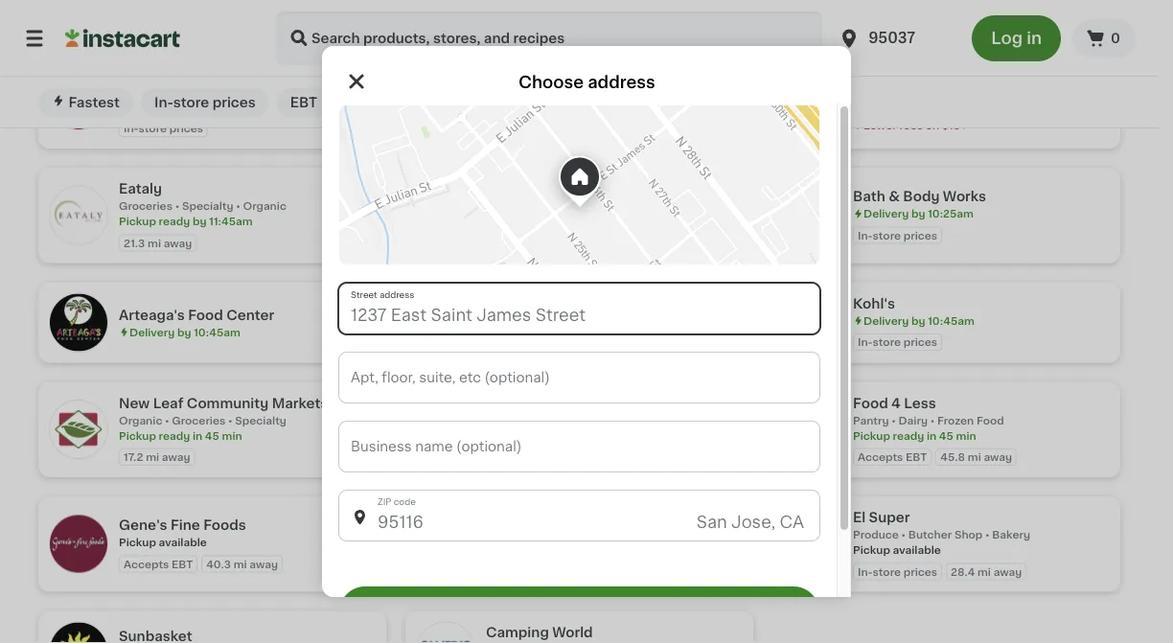 Task type: locate. For each thing, give the bounding box(es) containing it.
delivery
[[129, 102, 175, 113], [864, 106, 909, 116], [497, 113, 542, 124], [864, 209, 909, 219], [497, 228, 542, 238], [864, 316, 909, 327], [129, 327, 175, 338], [497, 335, 542, 346], [486, 442, 531, 453]]

delivery down stationery
[[129, 102, 175, 113]]

delivery down 'bath'
[[864, 209, 909, 219]]

in down dairy
[[927, 431, 937, 441]]

• inside the vitamin shoppe® health & wellness • supplements
[[588, 212, 592, 223]]

10:45am
[[194, 102, 240, 113], [561, 113, 608, 124], [561, 228, 608, 238], [928, 316, 975, 327], [194, 327, 240, 338], [561, 335, 608, 346]]

accepts down gene's
[[124, 559, 169, 570]]

new button
[[420, 88, 478, 117]]

4
[[892, 397, 901, 410]]

• down 4
[[892, 416, 896, 426]]

40.3
[[206, 559, 231, 570]]

in- down kohl's
[[858, 338, 873, 348]]

10:45am down electronics in the top of the page
[[194, 102, 240, 113]]

2 horizontal spatial in
[[1027, 30, 1042, 47]]

delivery by 10:45am down wellness
[[497, 228, 608, 238]]

1 horizontal spatial 45
[[939, 431, 954, 441]]

min
[[222, 431, 242, 441], [956, 431, 977, 441]]

40.3 mi away
[[206, 559, 278, 570]]

delivery inside the wine shop alcohol delivery
[[486, 442, 531, 453]]

mi
[[148, 238, 161, 249], [146, 452, 159, 463], [968, 452, 982, 463], [234, 559, 247, 570], [978, 567, 991, 578]]

0 horizontal spatial ebt
[[172, 559, 193, 570]]

center
[[227, 309, 274, 322]]

0 vertical spatial organic
[[549, 98, 593, 108]]

2 vertical spatial food
[[977, 416, 1005, 426]]

ready up 17.2 mi away
[[159, 431, 190, 441]]

food up pantry on the bottom of page
[[853, 397, 889, 410]]

1 vertical spatial organic
[[243, 201, 287, 212]]

produce
[[853, 530, 899, 541]]

pickup inside eataly groceries • specialty • organic pickup ready by 11:45am
[[119, 217, 156, 227]]

pickup down gene's
[[119, 538, 156, 548]]

organic inside grocery outlet groceries • organic • alcohol
[[549, 98, 593, 108]]

3   text field from the top
[[339, 422, 820, 472]]

1 vertical spatial   text field
[[339, 353, 820, 403]]

mi right 40.3
[[234, 559, 247, 570]]

0 horizontal spatial accepts
[[124, 559, 169, 570]]

in- down 'bath'
[[858, 230, 873, 241]]

1 horizontal spatial available
[[893, 545, 941, 556]]

specialty inside eataly groceries • specialty • organic pickup ready by 11:45am
[[182, 201, 234, 212]]

log
[[992, 30, 1023, 47]]

organic up 11:45am
[[243, 201, 287, 212]]

2 horizontal spatial organic
[[549, 98, 593, 108]]

1 horizontal spatial organic
[[243, 201, 287, 212]]

home
[[486, 320, 519, 330]]

ebt for 45.8 mi away
[[906, 452, 927, 463]]

10:45am inside big lots home • general merchandise delivery by 10:45am
[[561, 335, 608, 346]]

0 vertical spatial the
[[486, 194, 512, 207]]

21.3 mi away
[[124, 238, 192, 249]]

new leaf community markets organic • groceries • specialty pickup ready in 45 min
[[119, 397, 328, 441]]

fine
[[171, 519, 200, 532]]

2 45 from the left
[[939, 431, 954, 441]]

min inside food 4 less pantry • dairy • frozen food pickup ready in 45 min
[[956, 431, 977, 441]]

away
[[164, 238, 192, 249], [162, 452, 190, 463], [984, 452, 1013, 463], [250, 559, 278, 570], [994, 567, 1022, 578]]

big
[[486, 301, 509, 314]]

delivery inside big lots home • general merchandise delivery by 10:45am
[[497, 335, 542, 346]]

  text field
[[339, 284, 820, 334], [339, 353, 820, 403], [339, 422, 820, 472]]

28.4 mi away
[[951, 567, 1022, 578]]

eataly groceries • specialty • organic pickup ready by 11:45am
[[119, 183, 287, 227]]

ebt
[[290, 96, 317, 109], [906, 452, 927, 463], [172, 559, 193, 570]]

mi right 17.2
[[146, 452, 159, 463]]

0 horizontal spatial in
[[193, 431, 202, 441]]

accepts for 40.3 mi away
[[124, 559, 169, 570]]

butcher down 'super'
[[909, 530, 952, 541]]

& inside the vitamin shoppe® health & wellness • supplements
[[525, 212, 534, 223]]

1 vertical spatial the
[[486, 408, 512, 422]]

organic inside eataly groceries • specialty • organic pickup ready by 11:45am
[[243, 201, 287, 212]]

1 vertical spatial ebt
[[906, 452, 927, 463]]

1 vertical spatial accepts ebt
[[124, 559, 193, 570]]

prices left ebt button
[[213, 96, 256, 109]]

specialty • butcher shop
[[486, 541, 621, 552]]

groceries down eleven
[[853, 90, 907, 101]]

mi for 21.3
[[148, 238, 161, 249]]

new for new
[[434, 96, 465, 109]]

in-
[[154, 96, 173, 109], [124, 124, 139, 134], [858, 230, 873, 241], [858, 338, 873, 348], [858, 567, 873, 578]]

organic inside the new leaf community markets organic • groceries • specialty pickup ready in 45 min
[[119, 416, 162, 426]]

choose address dialog
[[322, 46, 851, 640]]

1 horizontal spatial &
[[889, 190, 900, 204]]

1 45 from the left
[[205, 431, 219, 441]]

45 inside food 4 less pantry • dairy • frozen food pickup ready in 45 min
[[939, 431, 954, 441]]

0 vertical spatial food
[[188, 309, 223, 322]]

0 horizontal spatial butcher
[[547, 541, 591, 552]]

• down lots
[[521, 320, 526, 330]]

available inside gene's fine foods pickup available
[[159, 538, 207, 548]]

delivery by 10:45am down staples stationery • electronics
[[129, 102, 240, 113]]

by up lower fees on $10+
[[912, 106, 926, 116]]

0 vertical spatial specialty
[[182, 201, 234, 212]]

accepts for 45.8 mi away
[[858, 452, 904, 463]]

wellness
[[536, 212, 585, 223]]

0 vertical spatial butcher
[[909, 530, 952, 541]]

pantry
[[853, 416, 889, 426]]

el super produce • butcher shop • bakery pickup available
[[853, 511, 1031, 556]]

community
[[187, 397, 269, 410]]

45
[[205, 431, 219, 441], [939, 431, 954, 441]]

specialty up 11:45am
[[182, 201, 234, 212]]

1 min from the left
[[222, 431, 242, 441]]

0 horizontal spatial 45
[[205, 431, 219, 441]]

ready inside eataly groceries • specialty • organic pickup ready by 11:45am
[[159, 217, 190, 227]]

2 the from the top
[[486, 408, 512, 422]]

0 vertical spatial accepts
[[858, 452, 904, 463]]

45 down community
[[205, 431, 219, 441]]

alcohol up 10:20am
[[917, 90, 958, 101]]

1 horizontal spatial accepts
[[858, 452, 904, 463]]

the inside the wine shop alcohol delivery
[[486, 408, 512, 422]]

ebt button
[[277, 88, 331, 117]]

0 horizontal spatial min
[[222, 431, 242, 441]]

2 vertical spatial ebt
[[172, 559, 193, 570]]

prices down in-store prices button
[[169, 124, 203, 134]]

alcohol inside 7-eleven groceries • alcohol • convenience
[[917, 90, 958, 101]]

the left wine
[[486, 408, 512, 422]]

accepts ebt down dairy
[[858, 452, 927, 463]]

0 horizontal spatial available
[[159, 538, 207, 548]]

2 horizontal spatial alcohol
[[917, 90, 958, 101]]

delivery by 10:45am down arteaga's food center
[[129, 327, 240, 338]]

pickup inside button
[[352, 96, 399, 109]]

new right pickup button
[[434, 96, 465, 109]]

pickup right ebt button
[[352, 96, 399, 109]]

grocery
[[486, 79, 543, 93]]

1 horizontal spatial min
[[956, 431, 977, 441]]

0 horizontal spatial specialty
[[182, 201, 234, 212]]

ebt down gene's fine foods pickup available
[[172, 559, 193, 570]]

new left leaf
[[119, 397, 150, 410]]

pickup down produce
[[853, 545, 891, 556]]

fees
[[900, 121, 923, 131]]

groceries inside eataly groceries • specialty • organic pickup ready by 11:45am
[[119, 201, 173, 212]]

pickup down pantry on the bottom of page
[[853, 431, 891, 441]]

min down frozen
[[956, 431, 977, 441]]

min inside the new leaf community markets organic • groceries • specialty pickup ready in 45 min
[[222, 431, 242, 441]]

0 vertical spatial shop
[[553, 408, 589, 422]]

ebt for 40.3 mi away
[[172, 559, 193, 570]]

leaf
[[153, 397, 184, 410]]

0 horizontal spatial &
[[525, 212, 534, 223]]

new inside the new leaf community markets organic • groceries • specialty pickup ready in 45 min
[[119, 397, 150, 410]]

away right 45.8
[[984, 452, 1013, 463]]

accepts ebt down gene's fine foods pickup available
[[124, 559, 193, 570]]

prices
[[213, 96, 256, 109], [169, 124, 203, 134], [904, 230, 938, 241], [904, 338, 938, 348], [904, 567, 938, 578]]

2 vertical spatial organic
[[119, 416, 162, 426]]

& right 'bath'
[[889, 190, 900, 204]]

vitamin
[[515, 194, 568, 207]]

ebt inside button
[[290, 96, 317, 109]]

away right 40.3
[[250, 559, 278, 570]]

2 vertical spatial specialty
[[486, 541, 538, 552]]

17.2
[[124, 452, 143, 463]]

available
[[159, 538, 207, 548], [893, 545, 941, 556]]

delivery by 10:45am for the vitamin shoppe®
[[497, 228, 608, 238]]

delivery by 10:45am for staples
[[129, 102, 240, 113]]

0 horizontal spatial organic
[[119, 416, 162, 426]]

ready inside food 4 less pantry • dairy • frozen food pickup ready in 45 min
[[893, 431, 925, 441]]

min down community
[[222, 431, 242, 441]]

• up 10:20am
[[960, 90, 965, 101]]

pickup up the 21.3 on the left of the page
[[119, 217, 156, 227]]

delivery by 10:45am down grocery outlet groceries • organic • alcohol
[[497, 113, 608, 124]]

new for new leaf community markets organic • groceries • specialty pickup ready in 45 min
[[119, 397, 150, 410]]

1 the from the top
[[486, 194, 512, 207]]

& down vitamin
[[525, 212, 534, 223]]

$10+
[[942, 121, 968, 131]]

merchandise
[[574, 320, 645, 330]]

pickup up 17.2
[[119, 431, 156, 441]]

0 vertical spatial accepts ebt
[[858, 452, 927, 463]]

delivery by 10:20am
[[864, 106, 974, 116]]

0 vertical spatial   text field
[[339, 284, 820, 334]]

0
[[1111, 32, 1121, 45]]

10:45am down the vitamin shoppe® health & wellness • supplements
[[561, 228, 608, 238]]

accepts down pantry on the bottom of page
[[858, 452, 904, 463]]

the up health
[[486, 194, 512, 207]]

45 down frozen
[[939, 431, 954, 441]]

0 horizontal spatial accepts ebt
[[124, 559, 193, 570]]

accepts
[[858, 452, 904, 463], [124, 559, 169, 570]]

0 horizontal spatial new
[[119, 397, 150, 410]]

ready down dairy
[[893, 431, 925, 441]]

by down general
[[545, 335, 559, 346]]

45 inside the new leaf community markets organic • groceries • specialty pickup ready in 45 min
[[205, 431, 219, 441]]

in down community
[[193, 431, 202, 441]]

accepts ebt
[[858, 452, 927, 463], [124, 559, 193, 570]]

shop up 28.4
[[955, 530, 983, 541]]

1 vertical spatial butcher
[[547, 541, 591, 552]]

pickup inside food 4 less pantry • dairy • frozen food pickup ready in 45 min
[[853, 431, 891, 441]]

delivery up the 'lower'
[[864, 106, 909, 116]]

food left center
[[188, 309, 223, 322]]

1 vertical spatial shop
[[955, 530, 983, 541]]

2 vertical spatial   text field
[[339, 422, 820, 472]]

organic
[[549, 98, 593, 108], [243, 201, 287, 212], [119, 416, 162, 426]]

in- down produce
[[858, 567, 873, 578]]

1 horizontal spatial in
[[927, 431, 937, 441]]

in-store prices down produce
[[858, 567, 938, 578]]

pickup inside the new leaf community markets organic • groceries • specialty pickup ready in 45 min
[[119, 431, 156, 441]]

45.8
[[941, 452, 966, 463]]

ready inside the new leaf community markets organic • groceries • specialty pickup ready in 45 min
[[159, 431, 190, 441]]

pickup
[[352, 96, 399, 109], [119, 217, 156, 227], [119, 431, 156, 441], [853, 431, 891, 441], [119, 538, 156, 548], [853, 545, 891, 556]]

delivery down wine
[[486, 442, 531, 453]]

2 horizontal spatial ebt
[[906, 452, 927, 463]]

1 vertical spatial accepts
[[124, 559, 169, 570]]

1 horizontal spatial food
[[853, 397, 889, 410]]

away for 40.3 mi away
[[250, 559, 278, 570]]

• down 'super'
[[902, 530, 906, 541]]

1 horizontal spatial new
[[434, 96, 465, 109]]

the
[[486, 194, 512, 207], [486, 408, 512, 422]]

the for the vitamin shoppe®
[[486, 194, 512, 207]]

0 horizontal spatial shop
[[553, 408, 589, 422]]

10:20am
[[928, 106, 974, 116]]

• down choose address
[[595, 98, 600, 108]]

butcher
[[909, 530, 952, 541], [547, 541, 591, 552]]

the inside the vitamin shoppe® health & wellness • supplements
[[486, 194, 512, 207]]

convenience
[[967, 90, 1039, 101]]

mi for 17.2
[[146, 452, 159, 463]]

shop down   text field
[[593, 541, 621, 552]]

0 vertical spatial ebt
[[290, 96, 317, 109]]

on
[[926, 121, 940, 131]]

2 min from the left
[[956, 431, 977, 441]]

1 vertical spatial new
[[119, 397, 150, 410]]

new inside button
[[434, 96, 465, 109]]

prices down delivery by 10:25am
[[904, 230, 938, 241]]

ready for new
[[159, 431, 190, 441]]

ebt left 45.8
[[906, 452, 927, 463]]

0 vertical spatial &
[[889, 190, 900, 204]]

2 horizontal spatial shop
[[955, 530, 983, 541]]

pickup inside 'el super produce • butcher shop • bakery pickup available'
[[853, 545, 891, 556]]

delivery by 10:45am
[[129, 102, 240, 113], [497, 113, 608, 124], [497, 228, 608, 238], [864, 316, 975, 327], [129, 327, 240, 338]]

1 vertical spatial &
[[525, 212, 534, 223]]

groceries down grocery
[[486, 98, 540, 108]]

0 vertical spatial new
[[434, 96, 465, 109]]

10:25am
[[928, 209, 974, 219]]

groceries down eataly
[[119, 201, 173, 212]]

• right stationery
[[178, 87, 183, 97]]

•
[[178, 87, 183, 97], [910, 90, 914, 101], [960, 90, 965, 101], [542, 98, 547, 108], [595, 98, 600, 108], [175, 201, 180, 212], [236, 201, 240, 212], [588, 212, 592, 223], [521, 320, 526, 330], [165, 416, 169, 426], [228, 416, 233, 426], [892, 416, 896, 426], [931, 416, 935, 426], [902, 530, 906, 541], [986, 530, 990, 541], [540, 541, 545, 552]]

specialty down   text field
[[486, 541, 538, 552]]

10:45am down merchandise
[[561, 335, 608, 346]]

camping world
[[486, 626, 593, 640]]

away for 21.3 mi away
[[164, 238, 192, 249]]

• down the 'shoppe®'
[[588, 212, 592, 223]]

form element
[[339, 334, 820, 639]]

away right 17.2
[[162, 452, 190, 463]]

1 horizontal spatial alcohol
[[602, 98, 644, 108]]

food
[[188, 309, 223, 322], [853, 397, 889, 410], [977, 416, 1005, 426]]

alcohol down the address
[[602, 98, 644, 108]]

1 horizontal spatial ebt
[[290, 96, 317, 109]]

1 horizontal spatial shop
[[593, 541, 621, 552]]

store
[[173, 96, 209, 109], [139, 124, 167, 134], [873, 230, 901, 241], [873, 338, 901, 348], [873, 567, 901, 578]]

1 horizontal spatial butcher
[[909, 530, 952, 541]]

mi right 45.8
[[968, 452, 982, 463]]

in inside the new leaf community markets organic • groceries • specialty pickup ready in 45 min
[[193, 431, 202, 441]]

dairy
[[899, 416, 928, 426]]

frozen
[[938, 416, 974, 426]]

in right the log
[[1027, 30, 1042, 47]]

1 horizontal spatial accepts ebt
[[858, 452, 927, 463]]

in-store prices down delivery by 10:25am
[[858, 230, 938, 241]]

organic down outlet
[[549, 98, 593, 108]]

the for the wine shop
[[486, 408, 512, 422]]

• down leaf
[[165, 416, 169, 426]]

delivery by 10:45am for grocery outlet
[[497, 113, 608, 124]]

in-store prices down staples
[[154, 96, 256, 109]]

in-store prices down stationery
[[124, 124, 203, 134]]

specialty down community
[[235, 416, 287, 426]]

shop right wine
[[553, 408, 589, 422]]

groceries down community
[[172, 416, 226, 426]]

fastest
[[68, 96, 120, 109]]

ready up '21.3 mi away'
[[159, 217, 190, 227]]

17.2 mi away
[[124, 452, 190, 463]]

available down fine
[[159, 538, 207, 548]]

0 horizontal spatial alcohol
[[486, 427, 527, 437]]

san jose, ca
[[697, 514, 804, 531]]

• inside staples stationery • electronics
[[178, 87, 183, 97]]

in inside food 4 less pantry • dairy • frozen food pickup ready in 45 min
[[927, 431, 937, 441]]

• up '21.3 mi away'
[[175, 201, 180, 212]]

gene's
[[119, 519, 167, 532]]

1 vertical spatial specialty
[[235, 416, 287, 426]]

• up 11:45am
[[236, 201, 240, 212]]

butcher inside 'el super produce • butcher shop • bakery pickup available'
[[909, 530, 952, 541]]

shop inside 'el super produce • butcher shop • bakery pickup available'
[[955, 530, 983, 541]]

less
[[904, 397, 936, 410]]

1 horizontal spatial specialty
[[235, 416, 287, 426]]

outlet
[[546, 79, 590, 93]]

mi right the 21.3 on the left of the page
[[148, 238, 161, 249]]

map region
[[339, 105, 820, 265]]

10:45am down arteaga's food center
[[194, 327, 240, 338]]

specialty
[[182, 201, 234, 212], [235, 416, 287, 426], [486, 541, 538, 552]]



Task type: vqa. For each thing, say whether or not it's contained in the screenshot.
Food to the top
yes



Task type: describe. For each thing, give the bounding box(es) containing it.
by inside big lots home • general merchandise delivery by 10:45am
[[545, 335, 559, 346]]

alcohol inside grocery outlet groceries • organic • alcohol
[[602, 98, 644, 108]]

away for 28.4 mi away
[[994, 567, 1022, 578]]

away for 17.2 mi away
[[162, 452, 190, 463]]

by down staples stationery • electronics
[[177, 102, 191, 113]]

gene's fine foods pickup available
[[119, 519, 246, 548]]

eataly
[[119, 183, 162, 196]]

works
[[943, 190, 987, 204]]

min for less
[[956, 431, 977, 441]]

• down choose
[[542, 98, 547, 108]]

grocery outlet groceries • organic • alcohol
[[486, 79, 644, 108]]

2   text field from the top
[[339, 353, 820, 403]]

prices up less
[[904, 338, 938, 348]]

lower
[[864, 121, 897, 131]]

min for community
[[222, 431, 242, 441]]

prices left 28.4
[[904, 567, 938, 578]]

stationery
[[119, 87, 176, 97]]

  text field
[[339, 491, 820, 541]]

super
[[869, 511, 910, 525]]

health
[[486, 212, 522, 223]]

specialty • butcher shop link
[[406, 497, 754, 592]]

address
[[588, 74, 656, 91]]

supplements
[[595, 212, 667, 223]]

1   text field from the top
[[339, 284, 820, 334]]

wine
[[515, 408, 550, 422]]

instacart logo image
[[65, 27, 180, 50]]

bath
[[853, 190, 886, 204]]

ca
[[780, 514, 804, 531]]

accepts ebt for 45.8 mi away
[[858, 452, 927, 463]]

choose
[[519, 74, 584, 91]]

by down wellness
[[545, 228, 559, 238]]

• down community
[[228, 416, 233, 426]]

lots
[[512, 301, 542, 314]]

camping
[[486, 626, 549, 640]]

pickup inside gene's fine foods pickup available
[[119, 538, 156, 548]]

big lots home • general merchandise delivery by 10:45am
[[486, 301, 645, 346]]

delivery by 10:45am down kohl's
[[864, 316, 975, 327]]

mi for 28.4
[[978, 567, 991, 578]]

world
[[552, 626, 593, 640]]

mi for 45.8
[[968, 452, 982, 463]]

by down grocery outlet groceries • organic • alcohol
[[545, 113, 559, 124]]

21.3
[[124, 238, 145, 249]]

by down 'bath & body works'
[[912, 209, 926, 219]]

10:45am down grocery outlet groceries • organic • alcohol
[[561, 113, 608, 124]]

lower fees on $10+
[[864, 121, 968, 131]]

in inside button
[[1027, 30, 1042, 47]]

the wine shop alcohol delivery
[[486, 408, 589, 453]]

• inside big lots home • general merchandise delivery by 10:45am
[[521, 320, 526, 330]]

store inside button
[[173, 96, 209, 109]]

groceries inside the new leaf community markets organic • groceries • specialty pickup ready in 45 min
[[172, 416, 226, 426]]

alcohol inside the wine shop alcohol delivery
[[486, 427, 527, 437]]

groceries inside grocery outlet groceries • organic • alcohol
[[486, 98, 540, 108]]

general
[[528, 320, 571, 330]]

food 4 less pantry • dairy • frozen food pickup ready in 45 min
[[853, 397, 1005, 441]]

• right dairy
[[931, 416, 935, 426]]

available inside 'el super produce • butcher shop • bakery pickup available'
[[893, 545, 941, 556]]

• down   text field
[[540, 541, 545, 552]]

the vitamin shoppe® health & wellness • supplements
[[486, 194, 667, 223]]

prices inside button
[[213, 96, 256, 109]]

2 horizontal spatial food
[[977, 416, 1005, 426]]

organic for markets
[[119, 416, 162, 426]]

in-store prices inside button
[[154, 96, 256, 109]]

markets
[[272, 397, 328, 410]]

fastest button
[[38, 88, 133, 117]]

by up less
[[912, 316, 926, 327]]

delivery by 10:25am
[[864, 209, 974, 219]]

7-
[[853, 72, 867, 85]]

delivery down arteaga's
[[129, 327, 175, 338]]

eleven
[[867, 72, 913, 85]]

by down arteaga's food center
[[177, 327, 191, 338]]

45.8 mi away
[[941, 452, 1013, 463]]

1 vertical spatial food
[[853, 397, 889, 410]]

away for 45.8 mi away
[[984, 452, 1013, 463]]

in for markets
[[193, 431, 202, 441]]

2 vertical spatial shop
[[593, 541, 621, 552]]

arteaga's
[[119, 309, 185, 322]]

delivery down health
[[497, 228, 542, 238]]

kohl's
[[853, 297, 896, 311]]

log in button
[[972, 15, 1061, 61]]

ready for food
[[893, 431, 925, 441]]

staples
[[119, 68, 171, 81]]

11:45am
[[209, 217, 253, 227]]

body
[[904, 190, 940, 204]]

log in
[[992, 30, 1042, 47]]

in-store prices button
[[141, 88, 269, 117]]

by inside eataly groceries • specialty • organic pickup ready by 11:45am
[[193, 217, 207, 227]]

arteaga's food center
[[119, 309, 274, 322]]

in- down stationery
[[124, 124, 139, 134]]

camping world link
[[406, 612, 754, 643]]

organic for •
[[549, 98, 593, 108]]

specialty inside the new leaf community markets organic • groceries • specialty pickup ready in 45 min
[[235, 416, 287, 426]]

in- inside button
[[154, 96, 173, 109]]

• left bakery
[[986, 530, 990, 541]]

accepts ebt for 40.3 mi away
[[124, 559, 193, 570]]

45 for less
[[939, 431, 954, 441]]

sunbasket link
[[38, 612, 386, 643]]

san
[[697, 514, 727, 531]]

7-eleven groceries • alcohol • convenience
[[853, 72, 1039, 101]]

shoppe®
[[571, 194, 633, 207]]

bath & body works
[[853, 190, 987, 204]]

in for pantry
[[927, 431, 937, 441]]

28.4
[[951, 567, 975, 578]]

foods
[[203, 519, 246, 532]]

el
[[853, 511, 866, 525]]

groceries inside 7-eleven groceries • alcohol • convenience
[[853, 90, 907, 101]]

staples stationery • electronics
[[119, 68, 247, 97]]

10:45am up less
[[928, 316, 975, 327]]

bakery
[[993, 530, 1031, 541]]

0 button
[[1073, 19, 1136, 58]]

shop inside the wine shop alcohol delivery
[[553, 408, 589, 422]]

delivery down kohl's
[[864, 316, 909, 327]]

delivery down grocery
[[497, 113, 542, 124]]

45 for community
[[205, 431, 219, 441]]

electronics
[[185, 87, 247, 97]]

mi for 40.3
[[234, 559, 247, 570]]

2 horizontal spatial specialty
[[486, 541, 538, 552]]

in-store prices down kohl's
[[858, 338, 938, 348]]

pickup button
[[338, 88, 413, 117]]

sunbasket
[[119, 630, 192, 643]]

0 horizontal spatial food
[[188, 309, 223, 322]]

• up delivery by 10:20am on the top of the page
[[910, 90, 914, 101]]

jose,
[[732, 514, 776, 531]]

choose address
[[519, 74, 656, 91]]



